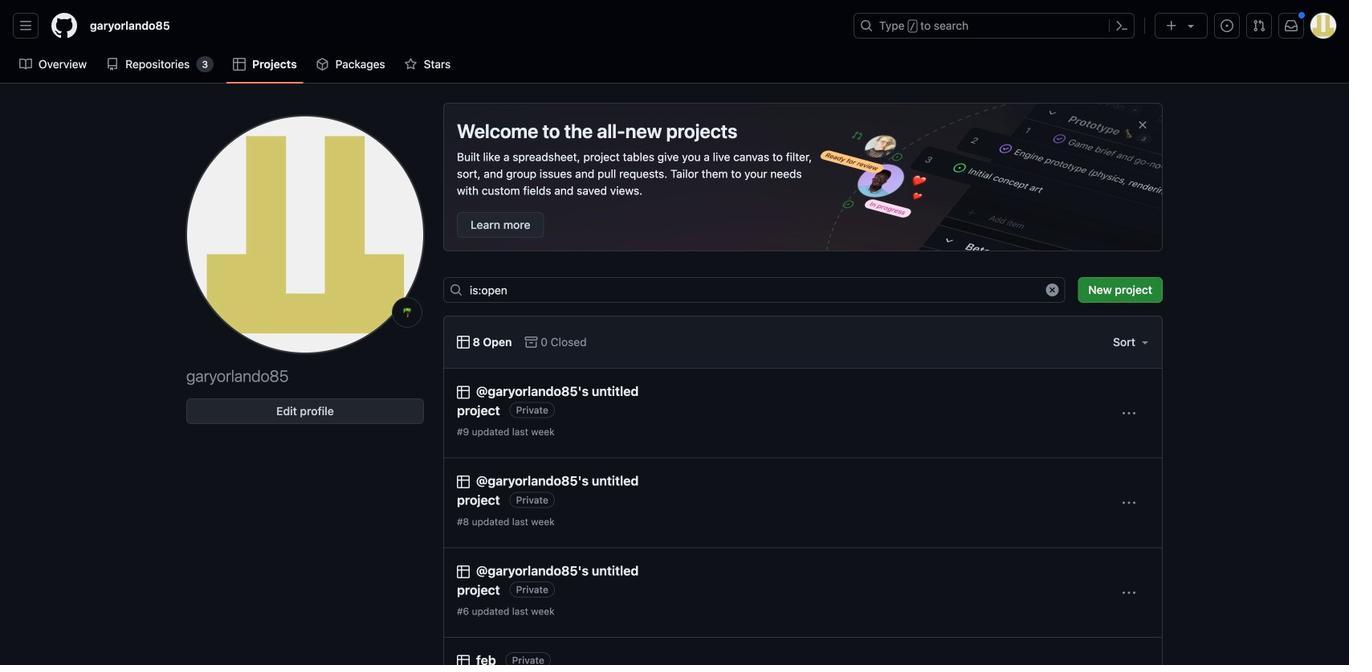 Task type: describe. For each thing, give the bounding box(es) containing it.
2 kebab horizontal image from the top
[[1123, 497, 1136, 510]]

git pull request image
[[1253, 19, 1266, 32]]

1 kebab horizontal image from the top
[[1123, 407, 1136, 420]]

3 kebab horizontal image from the top
[[1123, 587, 1136, 600]]

1 horizontal spatial table image
[[457, 655, 470, 665]]

triangle down image
[[1185, 19, 1198, 32]]

close image
[[1137, 119, 1150, 131]]

table image for second 'kebab horizontal' icon from the bottom
[[457, 476, 470, 489]]

homepage image
[[51, 13, 77, 39]]

table image for 1st 'kebab horizontal' icon from the top
[[457, 386, 470, 399]]

archive image
[[525, 336, 538, 349]]



Task type: locate. For each thing, give the bounding box(es) containing it.
table image
[[233, 58, 246, 71], [457, 655, 470, 665]]

repo image
[[106, 58, 119, 71]]

2 table image from the top
[[457, 386, 470, 399]]

plus image
[[1166, 19, 1179, 32]]

package image
[[316, 58, 329, 71]]

search image
[[450, 284, 463, 296]]

change your avatar image
[[186, 116, 424, 354]]

3 table image from the top
[[457, 476, 470, 489]]

1 vertical spatial kebab horizontal image
[[1123, 497, 1136, 510]]

triangle down image
[[1139, 336, 1152, 349]]

table image
[[457, 336, 470, 349], [457, 386, 470, 399], [457, 476, 470, 489], [457, 566, 470, 578]]

notifications image
[[1286, 19, 1298, 32]]

kebab horizontal image
[[1123, 407, 1136, 420], [1123, 497, 1136, 510], [1123, 587, 1136, 600]]

table image for 3rd 'kebab horizontal' icon
[[457, 566, 470, 578]]

1 table image from the top
[[457, 336, 470, 349]]

0 vertical spatial table image
[[233, 58, 246, 71]]

0 horizontal spatial table image
[[233, 58, 246, 71]]

Search all projects text field
[[444, 277, 1066, 303]]

book image
[[19, 58, 32, 71]]

command palette image
[[1116, 19, 1129, 32]]

4 table image from the top
[[457, 566, 470, 578]]

clear image
[[1046, 284, 1059, 296]]

star image
[[405, 58, 418, 71]]

2 vertical spatial kebab horizontal image
[[1123, 587, 1136, 600]]

1 vertical spatial table image
[[457, 655, 470, 665]]

0 vertical spatial kebab horizontal image
[[1123, 407, 1136, 420]]

issue opened image
[[1221, 19, 1234, 32]]



Task type: vqa. For each thing, say whether or not it's contained in the screenshot.
cell
no



